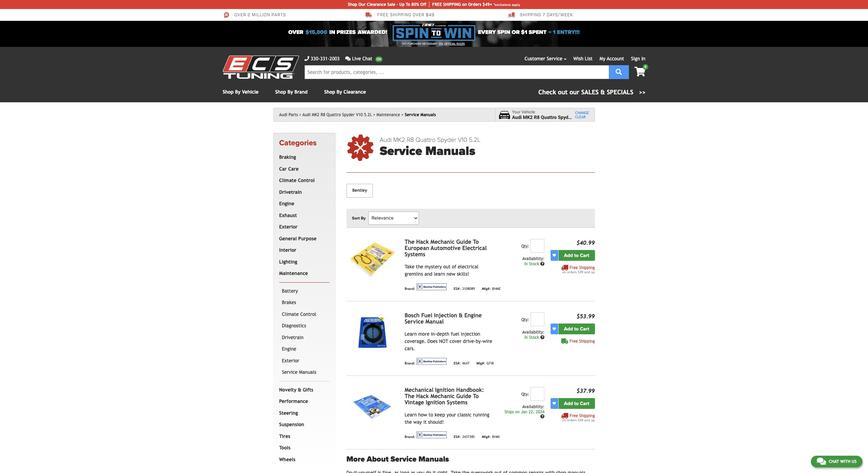 Task type: locate. For each thing, give the bounding box(es) containing it.
2
[[248, 13, 251, 18]]

1 vertical spatial learn
[[405, 412, 417, 418]]

automotive
[[431, 245, 461, 251]]

0 horizontal spatial r8
[[321, 112, 326, 117]]

learn inside learn more in-depth fuel injection coverage. does not cover drive-by-wire cars.
[[405, 331, 417, 337]]

& left gifts
[[298, 387, 302, 393]]

to up free shipping on the bottom
[[575, 326, 579, 332]]

2 brand: from the top
[[405, 362, 416, 365]]

exterior for engine
[[282, 358, 300, 363]]

service manuals
[[405, 112, 436, 117], [282, 370, 317, 375]]

climate for brakes
[[282, 311, 299, 317]]

and down mystery
[[425, 271, 433, 277]]

depth
[[437, 331, 450, 337]]

1 vertical spatial the
[[405, 393, 415, 399]]

0 horizontal spatial clearance
[[344, 89, 366, 95]]

engine link up service manuals link
[[281, 343, 328, 355]]

1 orders from the top
[[568, 270, 577, 274]]

es#: left 3108089
[[454, 287, 461, 291]]

1 vertical spatial $49
[[578, 270, 584, 274]]

comments image inside "chat with us" "link"
[[817, 457, 827, 465]]

spyder for audi mk2 r8 quattro spyder v10 5.2l
[[342, 112, 355, 117]]

1 vertical spatial clearance
[[344, 89, 366, 95]]

1 vertical spatial add to cart
[[565, 326, 590, 332]]

2 free shipping on orders $49 and up from the top
[[563, 413, 595, 422]]

mechanic up "out"
[[431, 239, 455, 245]]

classic
[[458, 412, 472, 418]]

1 the from the top
[[405, 239, 415, 245]]

brand: for vintage
[[405, 435, 416, 439]]

2 qty: from the top
[[522, 317, 530, 322]]

parts
[[272, 13, 286, 18]]

million
[[252, 13, 270, 18]]

$49 down $37.99
[[578, 418, 584, 422]]

0 vertical spatial add to cart
[[565, 252, 590, 258]]

2 up from the top
[[592, 418, 595, 422]]

drivetrain for drivetrain "link" within maintenance subcategories element
[[282, 335, 304, 340]]

1 vertical spatial in
[[525, 261, 528, 266]]

shipping 7 days/week
[[520, 13, 574, 18]]

1 vertical spatial maintenance link
[[278, 268, 328, 279]]

1 vertical spatial mechanic
[[431, 393, 455, 399]]

the left way at the bottom of page
[[405, 419, 412, 425]]

sales
[[582, 88, 599, 96]]

2 vertical spatial engine
[[282, 346, 297, 352]]

add to cart
[[565, 252, 590, 258], [565, 326, 590, 332], [565, 401, 590, 406]]

0 link
[[630, 64, 649, 77]]

5.2l inside your vehicle audi mk2 r8 quattro spyder v10 5.2l
[[584, 114, 593, 120]]

climate control link up diagnostics
[[281, 309, 328, 320]]

maintenance
[[377, 112, 400, 117], [279, 271, 308, 276]]

to up electrical
[[473, 239, 479, 245]]

the inside mechanical ignition handbook: the hack mechanic guide to vintage ignition systems
[[405, 393, 415, 399]]

es#: left 3437385
[[454, 435, 461, 439]]

and down $40.99
[[585, 270, 591, 274]]

maintenance subcategories element
[[279, 282, 330, 381]]

2 vertical spatial add to cart button
[[559, 398, 595, 409]]

0 vertical spatial add to cart button
[[559, 250, 595, 261]]

brand
[[295, 89, 308, 95]]

over 2 million parts
[[235, 13, 286, 18]]

2 bentley - corporate logo image from the top
[[417, 358, 447, 365]]

cart down $53.99
[[580, 326, 590, 332]]

1 vertical spatial cart
[[580, 326, 590, 332]]

quattro for audi mk2 r8 quattro spyder v10 5.2l
[[327, 112, 341, 117]]

climate control for brakes
[[282, 311, 317, 317]]

climate down car care
[[279, 178, 297, 183]]

3 es#: from the top
[[454, 435, 461, 439]]

0 vertical spatial mechanic
[[431, 239, 455, 245]]

climate
[[279, 178, 297, 183], [282, 311, 299, 317]]

0 vertical spatial es#:
[[454, 287, 461, 291]]

control down car care 'link'
[[298, 178, 315, 183]]

engine up injection
[[465, 312, 482, 319]]

1 hack from the top
[[417, 239, 429, 245]]

bentley - corporate logo image down learn
[[417, 283, 447, 290]]

qty: for the hack mechanic guide to european automotive electrical systems
[[522, 244, 530, 249]]

exterior for exhaust
[[279, 224, 298, 230]]

drivetrain link down diagnostics
[[281, 332, 328, 343]]

engine up exhaust
[[279, 201, 295, 206]]

free ship ping on orders $49+ *exclusions apply
[[433, 2, 521, 7]]

1 vertical spatial exterior link
[[281, 355, 328, 367]]

shipping down $53.99
[[580, 339, 595, 344]]

learn more in-depth fuel injection coverage. does not cover drive-by-wire cars.
[[405, 331, 493, 351]]

v10 inside your vehicle audi mk2 r8 quattro spyder v10 5.2l
[[574, 114, 583, 120]]

2 vertical spatial &
[[298, 387, 302, 393]]

the inside the hack mechanic guide to european automotive electrical systems
[[405, 239, 415, 245]]

mfg#: bhme
[[482, 287, 501, 291]]

es#: 3437385
[[454, 435, 475, 439]]

clearance right our
[[367, 2, 386, 7]]

& inside bosch fuel injection & engine service manual
[[459, 312, 463, 319]]

systems inside the hack mechanic guide to european automotive electrical systems
[[405, 251, 426, 258]]

1 stock from the top
[[530, 261, 540, 266]]

the up way at the bottom of page
[[405, 393, 415, 399]]

drivetrain link up exhaust link
[[278, 187, 328, 198]]

drivetrain down car care
[[279, 189, 302, 195]]

0 horizontal spatial comments image
[[346, 56, 351, 61]]

chat with us link
[[812, 456, 863, 468]]

vehicle inside your vehicle audi mk2 r8 quattro spyder v10 5.2l
[[522, 109, 535, 114]]

sort by
[[352, 216, 366, 220]]

2 vertical spatial brand:
[[405, 435, 416, 439]]

shop for shop by brand
[[275, 89, 286, 95]]

quattro inside audi mk2 r8 quattro spyder v10 5.2l service manuals
[[416, 136, 436, 144]]

question circle image for $53.99
[[541, 335, 545, 339]]

r8 inside audi mk2 r8 quattro spyder v10 5.2l service manuals
[[407, 136, 414, 144]]

more
[[347, 455, 365, 464]]

guide up classic
[[457, 393, 472, 399]]

1 es#: from the top
[[454, 287, 461, 291]]

it
[[424, 419, 427, 425]]

*exclusions
[[494, 3, 511, 6]]

1 add from the top
[[565, 252, 574, 258]]

$49 right over
[[426, 13, 435, 18]]

guide up electrical
[[457, 239, 472, 245]]

2 es#: from the top
[[454, 362, 461, 365]]

shipping
[[390, 13, 412, 18]]

2 add from the top
[[565, 326, 574, 332]]

0 horizontal spatial mk2
[[312, 112, 320, 117]]

spyder
[[342, 112, 355, 117], [558, 114, 573, 120], [438, 136, 457, 144]]

on
[[463, 2, 467, 7], [563, 270, 566, 274], [516, 410, 520, 414], [563, 418, 566, 422]]

cart down $40.99
[[580, 252, 590, 258]]

braking
[[279, 154, 296, 160]]

mk2 inside audi mk2 r8 quattro spyder v10 5.2l service manuals
[[394, 136, 406, 144]]

service
[[547, 56, 563, 61], [405, 112, 420, 117], [380, 144, 423, 159], [405, 318, 424, 325], [282, 370, 298, 375], [391, 455, 417, 464]]

the up take
[[405, 239, 415, 245]]

spin
[[498, 29, 511, 36]]

add to cart for $53.99
[[565, 326, 590, 332]]

add to cart button down $40.99
[[559, 250, 595, 261]]

add to wish list image for $40.99
[[553, 254, 557, 257]]

1 horizontal spatial v10
[[458, 136, 468, 144]]

0 vertical spatial add
[[565, 252, 574, 258]]

hack up how
[[417, 393, 429, 399]]

0 vertical spatial guide
[[457, 239, 472, 245]]

shop by brand link
[[275, 89, 308, 95]]

0 vertical spatial exterior
[[279, 224, 298, 230]]

clearance up audi mk2 r8 quattro spyder v10 5.2l link
[[344, 89, 366, 95]]

free shipping on orders $49 and up for $40.99
[[563, 265, 595, 274]]

cart down $37.99
[[580, 401, 590, 406]]

r8 inside your vehicle audi mk2 r8 quattro spyder v10 5.2l
[[534, 114, 540, 120]]

maintenance inside category navigation element
[[279, 271, 308, 276]]

climate control
[[279, 178, 315, 183], [282, 311, 317, 317]]

learn up the coverage.
[[405, 331, 417, 337]]

and down $37.99
[[585, 418, 591, 422]]

learn
[[434, 271, 445, 277]]

add to cart up free shipping on the bottom
[[565, 326, 590, 332]]

drivetrain down diagnostics
[[282, 335, 304, 340]]

2 horizontal spatial 5.2l
[[584, 114, 593, 120]]

es#: 3108089
[[454, 287, 475, 291]]

in for $40.99
[[525, 261, 528, 266]]

to inside learn how to keep your classic running the way it should!
[[429, 412, 434, 418]]

2 cart from the top
[[580, 326, 590, 332]]

2 vertical spatial availability:
[[523, 404, 545, 409]]

1 horizontal spatial chat
[[830, 459, 840, 464]]

by down ecs tuning image
[[235, 89, 241, 95]]

2 vertical spatial bentley - corporate logo image
[[417, 431, 447, 438]]

lighting
[[279, 259, 298, 265]]

1 vertical spatial maintenance
[[279, 271, 308, 276]]

2 the from the top
[[405, 393, 415, 399]]

and for the hack mechanic guide to european automotive electrical systems
[[585, 270, 591, 274]]

1 qty: from the top
[[522, 244, 530, 249]]

over
[[235, 13, 247, 18], [289, 29, 304, 36]]

2 horizontal spatial r8
[[534, 114, 540, 120]]

in
[[642, 56, 646, 61], [525, 261, 528, 266], [525, 335, 528, 340]]

comments image for chat
[[817, 457, 827, 465]]

keep
[[435, 412, 445, 418]]

the up gremlins
[[416, 264, 424, 269]]

orders for $37.99
[[568, 418, 577, 422]]

interior link
[[278, 245, 328, 256]]

0 vertical spatial up
[[592, 270, 595, 274]]

0 vertical spatial cart
[[580, 252, 590, 258]]

3 bentley - corporate logo image from the top
[[417, 431, 447, 438]]

2 stock from the top
[[530, 335, 540, 340]]

spyder inside audi mk2 r8 quattro spyder v10 5.2l service manuals
[[438, 136, 457, 144]]

mk2 for audi mk2 r8 quattro spyder v10 5.2l
[[312, 112, 320, 117]]

=
[[549, 29, 552, 36]]

2 vertical spatial add
[[565, 401, 574, 406]]

1 vertical spatial service manuals
[[282, 370, 317, 375]]

to
[[406, 2, 410, 7], [473, 239, 479, 245], [473, 393, 479, 399]]

quattro inside your vehicle audi mk2 r8 quattro spyder v10 5.2l
[[541, 114, 557, 120]]

engine down diagnostics
[[282, 346, 297, 352]]

service inside "dropdown button"
[[547, 56, 563, 61]]

add to cart button for $37.99
[[559, 398, 595, 409]]

about
[[367, 455, 389, 464]]

0 horizontal spatial maintenance
[[279, 271, 308, 276]]

mechanic up keep
[[431, 393, 455, 399]]

1 horizontal spatial systems
[[447, 399, 468, 406]]

bentley - corporate logo image down should!
[[417, 431, 447, 438]]

climate down the brakes
[[282, 311, 299, 317]]

& for specials
[[601, 88, 606, 96]]

0 vertical spatial clearance
[[367, 2, 386, 7]]

0 vertical spatial availability:
[[523, 256, 545, 261]]

5.2l for audi mk2 r8 quattro spyder v10 5.2l service manuals
[[469, 136, 481, 144]]

exterior down exhaust
[[279, 224, 298, 230]]

learn up way at the bottom of page
[[405, 412, 417, 418]]

the
[[405, 239, 415, 245], [405, 393, 415, 399]]

chat inside "link"
[[830, 459, 840, 464]]

1 vertical spatial vehicle
[[522, 109, 535, 114]]

es#3437385 - bhmi - mechanical ignition handbook: the hack mechanic guide to vintage ignition systems - learn how to keep your classic running the way it should! - bentley - audi bmw volkswagen mercedes benz mini porsche image
[[347, 387, 399, 427]]

2 guide from the top
[[457, 393, 472, 399]]

or
[[512, 29, 520, 36]]

0 vertical spatial engine link
[[278, 198, 328, 210]]

audi for audi mk2 r8 quattro spyder v10 5.2l service manuals
[[380, 136, 392, 144]]

comments image left live
[[346, 56, 351, 61]]

1 vertical spatial hack
[[417, 393, 429, 399]]

0 vertical spatial qty:
[[522, 244, 530, 249]]

systems up 'your'
[[447, 399, 468, 406]]

mfg#: bhmi
[[482, 435, 500, 439]]

1 vertical spatial drivetrain link
[[281, 332, 328, 343]]

control down brakes link
[[301, 311, 317, 317]]

climate control down care at the top of the page
[[279, 178, 315, 183]]

the
[[416, 264, 424, 269], [405, 419, 412, 425]]

question circle image
[[541, 335, 545, 339], [541, 415, 545, 419]]

1 in stock from the top
[[525, 261, 541, 266]]

add for $40.99
[[565, 252, 574, 258]]

chat left with
[[830, 459, 840, 464]]

mechanical ignition handbook: the hack mechanic guide to vintage ignition systems link
[[405, 387, 485, 406]]

v10 inside audi mk2 r8 quattro spyder v10 5.2l service manuals
[[458, 136, 468, 144]]

1 bentley - corporate logo image from the top
[[417, 283, 447, 290]]

control inside maintenance subcategories element
[[301, 311, 317, 317]]

climate control link for drivetrain
[[278, 175, 328, 187]]

3 qty: from the top
[[522, 392, 530, 397]]

r8 for audi mk2 r8 quattro spyder v10 5.2l
[[321, 112, 326, 117]]

1 question circle image from the top
[[541, 335, 545, 339]]

2 horizontal spatial v10
[[574, 114, 583, 120]]

engine inside bosch fuel injection & engine service manual
[[465, 312, 482, 319]]

orders down $37.99
[[568, 418, 577, 422]]

exterior up service manuals link
[[282, 358, 300, 363]]

engine inside maintenance subcategories element
[[282, 346, 297, 352]]

2 add to wish list image from the top
[[553, 327, 557, 331]]

learn for bosch fuel injection & engine service manual
[[405, 331, 417, 337]]

& inside novelty & gifts 'link'
[[298, 387, 302, 393]]

$49 down $40.99
[[578, 270, 584, 274]]

0 horizontal spatial 5.2l
[[364, 112, 372, 117]]

1 vertical spatial in stock
[[525, 335, 541, 340]]

1 free shipping on orders $49 and up from the top
[[563, 265, 595, 274]]

1 brand: from the top
[[405, 287, 416, 291]]

r8 for audi mk2 r8 quattro spyder v10 5.2l service manuals
[[407, 136, 414, 144]]

climate inside maintenance subcategories element
[[282, 311, 299, 317]]

control for drivetrain
[[298, 178, 315, 183]]

2 orders from the top
[[568, 418, 577, 422]]

climate control down brakes link
[[282, 311, 317, 317]]

0 vertical spatial climate control
[[279, 178, 315, 183]]

1 guide from the top
[[457, 239, 472, 245]]

0 horizontal spatial v10
[[356, 112, 363, 117]]

should!
[[429, 419, 444, 425]]

3 add from the top
[[565, 401, 574, 406]]

0 vertical spatial the
[[416, 264, 424, 269]]

2 availability: from the top
[[523, 330, 545, 335]]

climate control inside maintenance subcategories element
[[282, 311, 317, 317]]

to right the up
[[406, 2, 410, 7]]

1 vertical spatial chat
[[830, 459, 840, 464]]

2 mechanic from the top
[[431, 393, 455, 399]]

0 horizontal spatial spyder
[[342, 112, 355, 117]]

2 question circle image from the top
[[541, 415, 545, 419]]

brakes
[[282, 300, 296, 305]]

bosch fuel injection & engine service manual
[[405, 312, 482, 325]]

audi for audi parts
[[279, 112, 288, 117]]

mystery
[[425, 264, 442, 269]]

manuals
[[421, 112, 436, 117], [426, 144, 476, 159], [299, 370, 317, 375], [419, 455, 449, 464]]

3 cart from the top
[[580, 401, 590, 406]]

by up audi mk2 r8 quattro spyder v10 5.2l link
[[337, 89, 342, 95]]

& inside sales & specials 'link'
[[601, 88, 606, 96]]

2 vertical spatial mfg#:
[[482, 435, 491, 439]]

up down $40.99
[[592, 270, 595, 274]]

drivetrain inside maintenance subcategories element
[[282, 335, 304, 340]]

by right sort
[[361, 216, 366, 220]]

climate control link down care at the top of the page
[[278, 175, 328, 187]]

es#3108089 - bhme - the hack mechanic guide to european automotive electrical systems - take the mystery out of electrical gremlins and learn new skills! - bentley - audi bmw volkswagen mercedes benz mini porsche image
[[347, 239, 399, 278]]

0 horizontal spatial over
[[235, 13, 247, 18]]

to inside the hack mechanic guide to european automotive electrical systems
[[473, 239, 479, 245]]

mfg#: left "bhme"
[[482, 287, 491, 291]]

0 vertical spatial climate
[[279, 178, 297, 183]]

to up running
[[473, 393, 479, 399]]

0 horizontal spatial the
[[405, 419, 412, 425]]

1 availability: from the top
[[523, 256, 545, 261]]

in-
[[431, 331, 437, 337]]

0 vertical spatial free shipping on orders $49 and up
[[563, 265, 595, 274]]

add to wish list image for $53.99
[[553, 327, 557, 331]]

0 vertical spatial in stock
[[525, 261, 541, 266]]

running
[[473, 412, 490, 418]]

availability: for $53.99
[[523, 330, 545, 335]]

0 vertical spatial control
[[298, 178, 315, 183]]

1 vertical spatial &
[[459, 312, 463, 319]]

stock
[[530, 261, 540, 266], [530, 335, 540, 340]]

comments image inside 'live chat' link
[[346, 56, 351, 61]]

add to cart button for $53.99
[[559, 324, 595, 334]]

up for $40.99
[[592, 270, 595, 274]]

0 vertical spatial climate control link
[[278, 175, 328, 187]]

add to cart button down $37.99
[[559, 398, 595, 409]]

service manuals up novelty & gifts at the bottom
[[282, 370, 317, 375]]

2 vertical spatial to
[[473, 393, 479, 399]]

comments image left chat with us
[[817, 457, 827, 465]]

mfg#: left gfib
[[477, 362, 486, 365]]

quattro for audi mk2 r8 quattro spyder v10 5.2l service manuals
[[416, 136, 436, 144]]

2 add to cart button from the top
[[559, 324, 595, 334]]

2 vertical spatial add to cart
[[565, 401, 590, 406]]

80%
[[412, 2, 419, 7]]

climate control link
[[278, 175, 328, 187], [281, 309, 328, 320]]

1 horizontal spatial &
[[459, 312, 463, 319]]

2 add to cart from the top
[[565, 326, 590, 332]]

exterior inside maintenance subcategories element
[[282, 358, 300, 363]]

maintenance for left maintenance link
[[279, 271, 308, 276]]

1 horizontal spatial 5.2l
[[469, 136, 481, 144]]

how
[[419, 412, 428, 418]]

service manuals up audi mk2 r8 quattro spyder v10 5.2l service manuals
[[405, 112, 436, 117]]

1 vertical spatial stock
[[530, 335, 540, 340]]

mechanic inside mechanical ignition handbook: the hack mechanic guide to vintage ignition systems
[[431, 393, 455, 399]]

the hack mechanic guide to european automotive electrical systems link
[[405, 239, 487, 258]]

free shipping over $49 link
[[366, 12, 435, 18]]

orders down $40.99
[[568, 270, 577, 274]]

3 add to cart button from the top
[[559, 398, 595, 409]]

0 vertical spatial systems
[[405, 251, 426, 258]]

3 brand: from the top
[[405, 435, 416, 439]]

ships
[[505, 410, 514, 414]]

0 vertical spatial maintenance link
[[377, 112, 404, 117]]

tires
[[279, 433, 291, 439]]

audi inside audi mk2 r8 quattro spyder v10 5.2l service manuals
[[380, 136, 392, 144]]

brand: down cars.
[[405, 362, 416, 365]]

manuals inside audi mk2 r8 quattro spyder v10 5.2l service manuals
[[426, 144, 476, 159]]

& right sales
[[601, 88, 606, 96]]

ecs tuning 'spin to win' contest logo image
[[393, 24, 476, 41]]

engine link up exhaust
[[278, 198, 328, 210]]

1 vertical spatial drivetrain
[[282, 335, 304, 340]]

exterior link up purpose at left
[[278, 221, 328, 233]]

2 vertical spatial $49
[[578, 418, 584, 422]]

0 horizontal spatial quattro
[[327, 112, 341, 117]]

bentley - corporate logo image down does
[[417, 358, 447, 365]]

add to cart down $40.99
[[565, 252, 590, 258]]

1 vertical spatial to
[[473, 239, 479, 245]]

by left brand
[[288, 89, 293, 95]]

car care link
[[278, 163, 328, 175]]

to down $37.99
[[575, 401, 579, 406]]

bentley link
[[347, 184, 373, 198]]

1 add to cart from the top
[[565, 252, 590, 258]]

& right injection at the bottom of the page
[[459, 312, 463, 319]]

does
[[428, 338, 438, 344]]

drivetrain link
[[278, 187, 328, 198], [281, 332, 328, 343]]

hack left automotive
[[417, 239, 429, 245]]

0 vertical spatial service manuals
[[405, 112, 436, 117]]

live chat
[[352, 56, 373, 61]]

ecs tuning image
[[223, 55, 299, 79]]

2 vertical spatial qty:
[[522, 392, 530, 397]]

2 in stock from the top
[[525, 335, 541, 340]]

bosch
[[405, 312, 420, 319]]

2 hack from the top
[[417, 393, 429, 399]]

free shipping on orders $49 and up down $37.99
[[563, 413, 595, 422]]

1 vertical spatial control
[[301, 311, 317, 317]]

availability: for $37.99
[[523, 404, 545, 409]]

mfg#: left bhmi
[[482, 435, 491, 439]]

maintenance for right maintenance link
[[377, 112, 400, 117]]

bentley - corporate logo image
[[417, 283, 447, 290], [417, 358, 447, 365], [417, 431, 447, 438]]

brand: down way at the bottom of page
[[405, 435, 416, 439]]

systems up take
[[405, 251, 426, 258]]

learn inside learn how to keep your classic running the way it should!
[[405, 412, 417, 418]]

question circle image
[[541, 262, 545, 266]]

shop
[[348, 2, 358, 7], [223, 89, 234, 95], [275, 89, 286, 95], [325, 89, 335, 95]]

1 mechanic from the top
[[431, 239, 455, 245]]

1 cart from the top
[[580, 252, 590, 258]]

0 vertical spatial learn
[[405, 331, 417, 337]]

0 vertical spatial add to wish list image
[[553, 254, 557, 257]]

free down $37.99
[[570, 413, 578, 418]]

to for $53.99
[[575, 326, 579, 332]]

more
[[419, 331, 430, 337]]

1 vertical spatial exterior
[[282, 358, 300, 363]]

1 vertical spatial add
[[565, 326, 574, 332]]

5.2l
[[364, 112, 372, 117], [584, 114, 593, 120], [469, 136, 481, 144]]

shopping cart image
[[635, 67, 646, 77]]

hack inside mechanical ignition handbook: the hack mechanic guide to vintage ignition systems
[[417, 393, 429, 399]]

es#: left 4647
[[454, 362, 461, 365]]

es#: 4647
[[454, 362, 470, 365]]

1 horizontal spatial vehicle
[[522, 109, 535, 114]]

2 learn from the top
[[405, 412, 417, 418]]

es#: for electrical
[[454, 287, 461, 291]]

exterior link up gifts
[[281, 355, 328, 367]]

and
[[585, 270, 591, 274], [425, 271, 433, 277], [585, 418, 591, 422]]

None number field
[[531, 239, 545, 253], [531, 312, 545, 326], [531, 387, 545, 401], [531, 239, 545, 253], [531, 312, 545, 326], [531, 387, 545, 401]]

1 vertical spatial mfg#:
[[477, 362, 486, 365]]

gremlins
[[405, 271, 423, 277]]

chat right live
[[363, 56, 373, 61]]

1 up from the top
[[592, 270, 595, 274]]

account
[[607, 56, 625, 61]]

mk2 for audi mk2 r8 quattro spyder v10 5.2l service manuals
[[394, 136, 406, 144]]

vehicle down ecs tuning image
[[242, 89, 259, 95]]

bentley - corporate logo image for systems
[[417, 283, 447, 290]]

out
[[444, 264, 451, 269]]

shop our clearance sale - up to 80% off link
[[348, 1, 430, 8]]

free down $40.99
[[570, 265, 578, 270]]

1 vertical spatial comments image
[[817, 457, 827, 465]]

performance link
[[278, 396, 328, 407]]

1 add to wish list image from the top
[[553, 254, 557, 257]]

free shipping on orders $49 and up down $40.99
[[563, 265, 595, 274]]

brand: down gremlins
[[405, 287, 416, 291]]

1 horizontal spatial r8
[[407, 136, 414, 144]]

comments image
[[346, 56, 351, 61], [817, 457, 827, 465]]

shop for shop our clearance sale - up to 80% off
[[348, 2, 358, 7]]

1 vertical spatial systems
[[447, 399, 468, 406]]

3 availability: from the top
[[523, 404, 545, 409]]

climate control link for diagnostics
[[281, 309, 328, 320]]

1 vertical spatial ignition
[[426, 399, 446, 406]]

5.2l inside audi mk2 r8 quattro spyder v10 5.2l service manuals
[[469, 136, 481, 144]]

es#: for to
[[454, 435, 461, 439]]

over left 2
[[235, 13, 247, 18]]

fuel
[[451, 331, 460, 337]]

search image
[[616, 69, 623, 75]]

2 vertical spatial es#:
[[454, 435, 461, 439]]

1 learn from the top
[[405, 331, 417, 337]]

question circle image for $37.99
[[541, 415, 545, 419]]

vehicle right your
[[522, 109, 535, 114]]

v10 for audi mk2 r8 quattro spyder v10 5.2l
[[356, 112, 363, 117]]

over left "$15,000"
[[289, 29, 304, 36]]

1 vertical spatial climate
[[282, 311, 299, 317]]

add to wish list image
[[553, 254, 557, 257], [553, 327, 557, 331]]

0 horizontal spatial systems
[[405, 251, 426, 258]]

0 vertical spatial to
[[406, 2, 410, 7]]

2024
[[536, 410, 545, 414]]

1 add to cart button from the top
[[559, 250, 595, 261]]

0 vertical spatial bentley - corporate logo image
[[417, 283, 447, 290]]

to right how
[[429, 412, 434, 418]]

1 horizontal spatial comments image
[[817, 457, 827, 465]]

add to cart button up free shipping on the bottom
[[559, 324, 595, 334]]

v10 for audi mk2 r8 quattro spyder v10 5.2l service manuals
[[458, 136, 468, 144]]

3 add to cart from the top
[[565, 401, 590, 406]]

up down $37.99
[[592, 418, 595, 422]]

0 vertical spatial brand:
[[405, 287, 416, 291]]



Task type: describe. For each thing, give the bounding box(es) containing it.
and inside take the mystery out of electrical gremlins and learn new skills!
[[425, 271, 433, 277]]

and for mechanical ignition handbook: the hack mechanic guide to vintage ignition systems
[[585, 418, 591, 422]]

0 vertical spatial engine
[[279, 201, 295, 206]]

the inside take the mystery out of electrical gremlins and learn new skills!
[[416, 264, 424, 269]]

skills!
[[457, 271, 470, 277]]

novelty & gifts link
[[278, 384, 328, 396]]

necessary.
[[423, 42, 438, 45]]

5.2l for audi mk2 r8 quattro spyder v10 5.2l
[[364, 112, 372, 117]]

control for diagnostics
[[301, 311, 317, 317]]

systems inside mechanical ignition handbook: the hack mechanic guide to vintage ignition systems
[[447, 399, 468, 406]]

gfib
[[487, 362, 494, 365]]

in
[[330, 29, 335, 36]]

no
[[403, 42, 407, 45]]

in for $53.99
[[525, 335, 528, 340]]

more about service manuals
[[347, 455, 449, 464]]

sales & specials
[[582, 88, 634, 96]]

cart for $53.99
[[580, 326, 590, 332]]

stock for $53.99
[[530, 335, 540, 340]]

mechanical
[[405, 387, 434, 393]]

phone image
[[305, 56, 310, 61]]

7
[[543, 13, 546, 18]]

ships on jan 22, 2024
[[505, 410, 545, 414]]

audi mk2 r8 quattro spyder v10 5.2l
[[303, 112, 372, 117]]

& for gifts
[[298, 387, 302, 393]]

$49 for mechanic
[[578, 270, 584, 274]]

to inside mechanical ignition handbook: the hack mechanic guide to vintage ignition systems
[[473, 393, 479, 399]]

0 vertical spatial $49
[[426, 13, 435, 18]]

shipping down $40.99
[[580, 265, 595, 270]]

change
[[576, 111, 590, 115]]

Search text field
[[305, 65, 609, 79]]

our
[[359, 2, 366, 7]]

suspension
[[279, 422, 304, 427]]

care
[[288, 166, 299, 172]]

shop by vehicle link
[[223, 89, 259, 95]]

by for vehicle
[[235, 89, 241, 95]]

mechanic inside the hack mechanic guide to european automotive electrical systems
[[431, 239, 455, 245]]

ship
[[444, 2, 452, 7]]

0 vertical spatial drivetrain link
[[278, 187, 328, 198]]

brakes link
[[281, 297, 328, 309]]

add to wish list image
[[553, 402, 557, 405]]

$15,000
[[306, 29, 328, 36]]

parts
[[289, 112, 298, 117]]

category navigation element
[[273, 133, 336, 471]]

steering
[[279, 410, 298, 416]]

331-
[[320, 56, 330, 61]]

comments image for live
[[346, 56, 351, 61]]

over for over 2 million parts
[[235, 13, 247, 18]]

novelty
[[279, 387, 297, 393]]

service inside maintenance subcategories element
[[282, 370, 298, 375]]

0 vertical spatial in
[[642, 56, 646, 61]]

add for $37.99
[[565, 401, 574, 406]]

change link
[[576, 111, 590, 115]]

mk2 inside your vehicle audi mk2 r8 quattro spyder v10 5.2l
[[523, 114, 533, 120]]

rules
[[457, 42, 465, 45]]

0 vertical spatial chat
[[363, 56, 373, 61]]

audi for audi mk2 r8 quattro spyder v10 5.2l
[[303, 112, 311, 117]]

mfg#: for electrical
[[482, 287, 491, 291]]

shop by clearance link
[[325, 89, 366, 95]]

qty: for bosch fuel injection & engine service manual
[[522, 317, 530, 322]]

fuel
[[422, 312, 433, 319]]

service manuals inside maintenance subcategories element
[[282, 370, 317, 375]]

learn for mechanical ignition handbook: the hack mechanic guide to vintage ignition systems
[[405, 412, 417, 418]]

bentley - corporate logo image for vintage
[[417, 431, 447, 438]]

clearance for by
[[344, 89, 366, 95]]

days/week
[[547, 13, 574, 18]]

to for $37.99
[[575, 401, 579, 406]]

$40.99
[[577, 240, 595, 246]]

cart for $37.99
[[580, 401, 590, 406]]

climate control for car care
[[279, 178, 315, 183]]

shop for shop by clearance
[[325, 89, 335, 95]]

stock for $40.99
[[530, 261, 540, 266]]

exhaust
[[279, 213, 297, 218]]

wish list
[[574, 56, 593, 61]]

spyder for audi mk2 r8 quattro spyder v10 5.2l service manuals
[[438, 136, 457, 144]]

0
[[645, 65, 647, 69]]

exterior link for manuals
[[281, 355, 328, 367]]

over
[[413, 13, 425, 18]]

general
[[279, 236, 297, 241]]

orders
[[469, 2, 482, 7]]

the inside learn how to keep your classic running the way it should!
[[405, 419, 412, 425]]

shipping down $37.99
[[580, 413, 595, 418]]

1 vertical spatial engine link
[[281, 343, 328, 355]]

by for clearance
[[337, 89, 342, 95]]

customer
[[525, 56, 546, 61]]

over 2 million parts link
[[223, 12, 286, 18]]

your
[[447, 412, 456, 418]]

my account link
[[600, 56, 625, 61]]

availability: for $40.99
[[523, 256, 545, 261]]

wire
[[483, 338, 493, 344]]

electrical
[[458, 264, 479, 269]]

sort
[[352, 216, 360, 220]]

service inside bosch fuel injection & engine service manual
[[405, 318, 424, 325]]

add to cart for $40.99
[[565, 252, 590, 258]]

330-
[[311, 56, 320, 61]]

categories
[[279, 138, 317, 147]]

$49 for handbook:
[[578, 418, 584, 422]]

climate for car care
[[279, 178, 297, 183]]

22,
[[529, 410, 535, 414]]

shipping left 7
[[520, 13, 542, 18]]

service inside audi mk2 r8 quattro spyder v10 5.2l service manuals
[[380, 144, 423, 159]]

see official rules link
[[439, 42, 465, 46]]

add for $53.99
[[565, 326, 574, 332]]

by for brand
[[288, 89, 293, 95]]

brand: for systems
[[405, 287, 416, 291]]

add to cart for $37.99
[[565, 401, 590, 406]]

up
[[400, 2, 405, 7]]

audi inside your vehicle audi mk2 r8 quattro spyder v10 5.2l
[[513, 114, 522, 120]]

.
[[465, 42, 466, 45]]

qty: for mechanical ignition handbook: the hack mechanic guide to vintage ignition systems
[[522, 392, 530, 397]]

of
[[452, 264, 457, 269]]

sign
[[632, 56, 641, 61]]

in stock for $40.99
[[525, 261, 541, 266]]

over for over $15,000 in prizes
[[289, 29, 304, 36]]

shop for shop by vehicle
[[223, 89, 234, 95]]

mfg#: for to
[[482, 435, 491, 439]]

up for $37.99
[[592, 418, 595, 422]]

your
[[513, 109, 521, 114]]

take
[[405, 264, 415, 269]]

change clear
[[576, 111, 590, 119]]

audi parts link
[[279, 112, 302, 117]]

braking link
[[278, 152, 328, 163]]

cover
[[450, 338, 462, 344]]

1 horizontal spatial service manuals
[[405, 112, 436, 117]]

add to cart button for $40.99
[[559, 250, 595, 261]]

free down $53.99
[[570, 339, 578, 344]]

guide inside mechanical ignition handbook: the hack mechanic guide to vintage ignition systems
[[457, 393, 472, 399]]

official
[[445, 42, 456, 45]]

guide inside the hack mechanic guide to european automotive electrical systems
[[457, 239, 472, 245]]

hack inside the hack mechanic guide to european automotive electrical systems
[[417, 239, 429, 245]]

my account
[[600, 56, 625, 61]]

in stock for $53.99
[[525, 335, 541, 340]]

0 vertical spatial ignition
[[435, 387, 455, 393]]

purpose
[[299, 236, 317, 241]]

free shipping on orders $49 and up for $37.99
[[563, 413, 595, 422]]

way
[[414, 419, 422, 425]]

drive-
[[463, 338, 476, 344]]

by-
[[476, 338, 483, 344]]

european
[[405, 245, 430, 251]]

clearance for our
[[367, 2, 386, 7]]

spyder inside your vehicle audi mk2 r8 quattro spyder v10 5.2l
[[558, 114, 573, 120]]

to for $40.99
[[575, 252, 579, 258]]

manuals inside maintenance subcategories element
[[299, 370, 317, 375]]

learn how to keep your classic running the way it should!
[[405, 412, 490, 425]]

4647
[[463, 362, 470, 365]]

lighting link
[[278, 256, 328, 268]]

cars.
[[405, 346, 416, 351]]

battery link
[[281, 285, 328, 297]]

tools link
[[278, 442, 328, 454]]

0 horizontal spatial maintenance link
[[278, 268, 328, 279]]

specials
[[607, 88, 634, 96]]

orders for $40.99
[[568, 270, 577, 274]]

drivetrain link inside maintenance subcategories element
[[281, 332, 328, 343]]

free down shop our clearance sale - up to 80% off
[[378, 13, 389, 18]]

1 horizontal spatial maintenance link
[[377, 112, 404, 117]]

drivetrain for top drivetrain "link"
[[279, 189, 302, 195]]

wish list link
[[574, 56, 593, 61]]

0 horizontal spatial vehicle
[[242, 89, 259, 95]]

exterior link for purpose
[[278, 221, 328, 233]]

free
[[433, 2, 442, 7]]

es#4647 - gfib - bosch fuel injection & engine service manual - learn more in-depth fuel injection coverage. does not cover drive-by-wire cars. - bentley - audi bmw volkswagen mercedes benz mini porsche image
[[347, 312, 399, 352]]

cart for $40.99
[[580, 252, 590, 258]]

bhme
[[493, 287, 501, 291]]

with
[[841, 459, 851, 464]]



Task type: vqa. For each thing, say whether or not it's contained in the screenshot.
Loyalty
no



